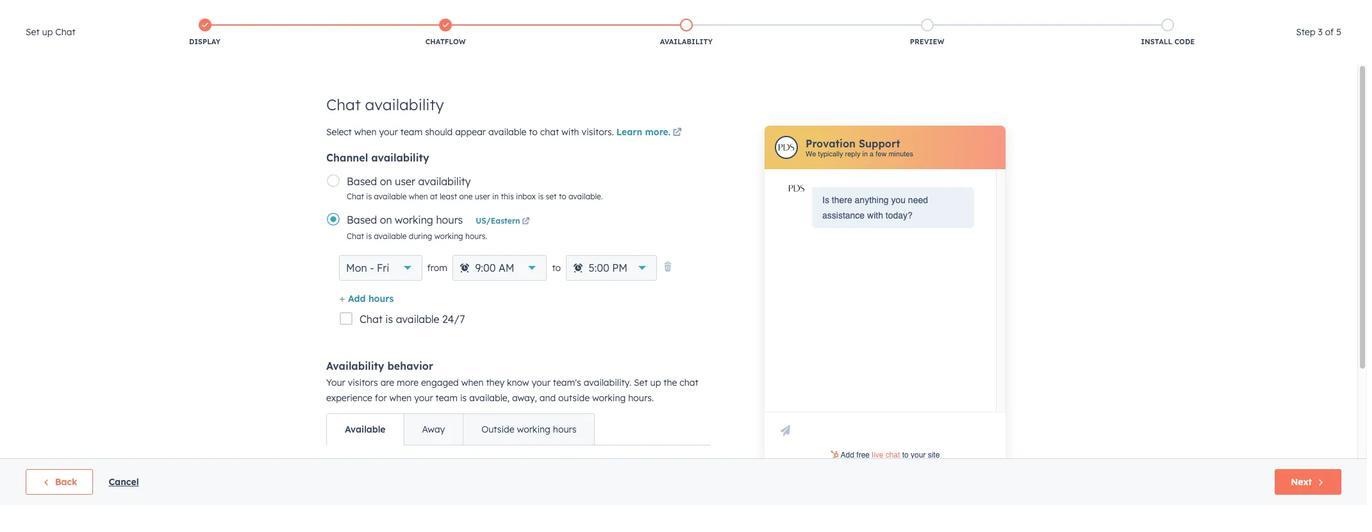 Task type: describe. For each thing, give the bounding box(es) containing it.
they
[[486, 377, 505, 388]]

should
[[425, 126, 453, 138]]

available down 'outside working hours' at the left bottom of page
[[553, 458, 591, 469]]

5:00
[[589, 262, 609, 274]]

step
[[1296, 26, 1316, 38]]

on for working
[[380, 213, 392, 226]]

preview
[[910, 37, 944, 46]]

mon - fri
[[346, 262, 389, 274]]

am
[[499, 262, 514, 274]]

for inside availability behavior your visitors are more engaged when they know your team's availability. set up the chat experience for when your team is available, away, and outside working hours.
[[375, 392, 387, 404]]

learn
[[617, 126, 642, 138]]

availability.
[[584, 377, 631, 388]]

visitors
[[348, 377, 378, 388]]

available
[[345, 424, 386, 435]]

is left set on the top of page
[[538, 192, 544, 201]]

available for when
[[374, 192, 407, 201]]

more.
[[645, 126, 671, 138]]

chat is available 24/7
[[360, 313, 465, 326]]

we
[[806, 150, 816, 158]]

link opens in a new window image inside 'us/eastern' 'link'
[[522, 218, 530, 226]]

tab list containing available
[[326, 413, 595, 446]]

1 vertical spatial in
[[492, 192, 499, 201]]

3 menu item from the left
[[1117, 0, 1146, 21]]

typically
[[818, 150, 843, 158]]

away
[[422, 424, 445, 435]]

availability for channel availability
[[371, 151, 429, 164]]

chat for chat is available when at least one user in this inbox is set to available.
[[347, 192, 364, 201]]

the inside availability behavior your visitors are more engaged when they know your team's availability. set up the chat experience for when your team is available, away, and outside working hours.
[[664, 377, 677, 388]]

3
[[1318, 26, 1323, 38]]

back button
[[26, 469, 93, 495]]

list containing display
[[84, 16, 1289, 49]]

chat availability
[[326, 95, 444, 114]]

there
[[832, 195, 852, 205]]

mon
[[346, 262, 367, 274]]

1 vertical spatial user
[[475, 192, 490, 201]]

0 vertical spatial to
[[529, 126, 538, 138]]

9:00 am
[[475, 262, 514, 274]]

display
[[189, 37, 221, 46]]

1 horizontal spatial experience
[[410, 458, 456, 469]]

assistance
[[822, 210, 865, 221]]

at
[[430, 192, 438, 201]]

visitors.
[[582, 126, 614, 138]]

next button
[[1275, 469, 1342, 495]]

add hours
[[348, 293, 394, 304]]

chat for chat is available 24/7
[[360, 313, 383, 326]]

availability for availability behavior your visitors are more engaged when they know your team's availability. set up the chat experience for when your team is available, away, and outside working hours.
[[326, 360, 384, 372]]

available for 24/7
[[396, 313, 439, 326]]

0 vertical spatial with
[[562, 126, 579, 138]]

away link
[[404, 414, 463, 445]]

least
[[440, 192, 457, 201]]

2 vertical spatial availability
[[418, 175, 471, 188]]

when left at
[[409, 192, 428, 201]]

provation
[[806, 137, 856, 150]]

based on working hours
[[347, 213, 463, 226]]

1 menu item from the left
[[1041, 0, 1092, 21]]

preview list item
[[807, 16, 1048, 49]]

chatflow completed list item
[[325, 16, 566, 49]]

availability behavior your visitors are more engaged when they know your team's availability. set up the chat experience for when your team is available, away, and outside working hours.
[[326, 360, 698, 404]]

chat inside availability behavior your visitors are more engaged when they know your team's availability. set up the chat experience for when your team is available, away, and outside working hours.
[[680, 377, 698, 388]]

away,
[[512, 392, 537, 404]]

us/eastern link
[[476, 216, 532, 228]]

chat is available when at least one user in this inbox is set to available.
[[347, 192, 603, 201]]

customize
[[326, 458, 370, 469]]

hubspot-live-chat-viral-iframe element
[[767, 449, 1003, 462]]

install
[[1141, 37, 1173, 46]]

chat is available during working hours.
[[347, 231, 487, 241]]

search button
[[1334, 27, 1356, 49]]

based on user availability
[[347, 175, 471, 188]]

when down more
[[389, 392, 412, 404]]

next
[[1291, 476, 1312, 488]]

experience inside availability behavior your visitors are more engaged when they know your team's availability. set up the chat experience for when your team is available, away, and outside working hours.
[[326, 392, 372, 404]]

install code list item
[[1048, 16, 1289, 49]]

display completed list item
[[84, 16, 325, 49]]

engaged
[[421, 377, 459, 388]]

your down more
[[414, 392, 433, 404]]

0 vertical spatial hours
[[436, 213, 463, 226]]

9:00
[[475, 262, 496, 274]]

this
[[501, 192, 514, 201]]

behavior
[[387, 360, 433, 372]]

team's
[[553, 377, 581, 388]]

availability for availability
[[660, 37, 713, 46]]

up inside availability behavior your visitors are more engaged when they know your team's availability. set up the chat experience for when your team is available, away, and outside working hours.
[[650, 377, 661, 388]]

search image
[[1340, 33, 1349, 42]]

your up and
[[532, 377, 551, 388]]

available.
[[569, 192, 603, 201]]

back
[[55, 476, 77, 488]]

team inside availability behavior your visitors are more engaged when they know your team's availability. set up the chat experience for when your team is available, away, and outside working hours.
[[436, 392, 458, 404]]

when down "outside"
[[473, 458, 496, 469]]

add
[[348, 293, 366, 304]]

select when your team should appear available to chat with visitors.
[[326, 126, 614, 138]]

one
[[459, 192, 473, 201]]

1 vertical spatial to
[[559, 192, 566, 201]]

set inside heading
[[26, 26, 39, 38]]

mon - fri button
[[339, 255, 422, 281]]

from
[[427, 262, 447, 274]]

chatflow
[[425, 37, 466, 46]]

5:00 pm button
[[566, 255, 657, 281]]

2 menu item from the left
[[1092, 0, 1117, 21]]

add hours button
[[339, 291, 394, 308]]

up inside heading
[[42, 26, 53, 38]]

in inside provation support we typically reply in a few minutes
[[862, 150, 868, 158]]

5
[[1337, 26, 1342, 38]]

pm
[[612, 262, 628, 274]]

based for based on user availability
[[347, 175, 377, 188]]

is there anything you need assistance with today?
[[822, 195, 928, 221]]

on for user
[[380, 175, 392, 188]]

minutes
[[889, 150, 913, 158]]

Search HubSpot search field
[[1187, 27, 1344, 49]]

agent says: is there anything you need assistance with today? element
[[822, 192, 964, 223]]

when left they at the left of the page
[[461, 377, 484, 388]]

0 vertical spatial user
[[395, 175, 415, 188]]

1 vertical spatial during
[[594, 458, 621, 469]]



Task type: vqa. For each thing, say whether or not it's contained in the screenshot.
is within Availability behavior Your visitors are more engaged when they know your team's availability. Set up the chat experience for when your team is available, away, and outside working hours.
yes



Task type: locate. For each thing, give the bounding box(es) containing it.
1 vertical spatial the
[[373, 458, 386, 469]]

availability inside list item
[[660, 37, 713, 46]]

learn more.
[[617, 126, 671, 138]]

when
[[354, 126, 377, 138], [409, 192, 428, 201], [461, 377, 484, 388], [389, 392, 412, 404], [473, 458, 496, 469]]

based up mon
[[347, 213, 377, 226]]

1 horizontal spatial set
[[634, 377, 648, 388]]

availability up least
[[418, 175, 471, 188]]

2 vertical spatial hours
[[553, 424, 577, 435]]

availability up should
[[365, 95, 444, 114]]

set inside availability behavior your visitors are more engaged when they know your team's availability. set up the chat experience for when your team is available, away, and outside working hours.
[[634, 377, 648, 388]]

chat for chat is available during working hours.
[[347, 231, 364, 241]]

1 based from the top
[[347, 175, 377, 188]]

1 vertical spatial hours
[[369, 293, 394, 304]]

working
[[395, 213, 433, 226], [434, 231, 463, 241], [592, 392, 626, 404], [517, 424, 551, 435], [624, 458, 657, 469]]

availability
[[660, 37, 713, 46], [326, 360, 384, 372]]

0 vertical spatial in
[[862, 150, 868, 158]]

1 horizontal spatial in
[[862, 150, 868, 158]]

select
[[326, 126, 352, 138]]

2 horizontal spatial team
[[519, 458, 541, 469]]

0 horizontal spatial experience
[[326, 392, 372, 404]]

1 vertical spatial availability
[[326, 360, 384, 372]]

availability inside availability behavior your visitors are more engaged when they know your team's availability. set up the chat experience for when your team is available, away, and outside working hours.
[[326, 360, 384, 372]]

the
[[664, 377, 677, 388], [373, 458, 386, 469]]

2 vertical spatial to
[[552, 262, 561, 274]]

0 vertical spatial set
[[26, 26, 39, 38]]

code
[[1175, 37, 1195, 46]]

working inside availability behavior your visitors are more engaged when they know your team's availability. set up the chat experience for when your team is available, away, and outside working hours.
[[592, 392, 626, 404]]

hours down least
[[436, 213, 463, 226]]

install code
[[1141, 37, 1195, 46]]

set
[[546, 192, 557, 201]]

2 horizontal spatial chat
[[680, 377, 698, 388]]

1 vertical spatial up
[[650, 377, 661, 388]]

provation support we typically reply in a few minutes
[[806, 137, 913, 158]]

2 on from the top
[[380, 213, 392, 226]]

your
[[379, 126, 398, 138], [532, 377, 551, 388], [414, 392, 433, 404], [498, 458, 517, 469]]

hours right the add
[[369, 293, 394, 304]]

customize the chat experience for when your team is available during working hours.
[[326, 458, 685, 469]]

5 menu item from the left
[[1171, 0, 1189, 21]]

to left "5:00"
[[552, 262, 561, 274]]

on down channel availability
[[380, 175, 392, 188]]

1 vertical spatial based
[[347, 213, 377, 226]]

2 horizontal spatial hours.
[[660, 458, 685, 469]]

of
[[1325, 26, 1334, 38]]

hours
[[436, 213, 463, 226], [369, 293, 394, 304], [553, 424, 577, 435]]

more
[[397, 377, 419, 388]]

0 vertical spatial experience
[[326, 392, 372, 404]]

link opens in a new window image for select when your team should appear available to chat with visitors.
[[673, 126, 682, 141]]

hours down outside
[[553, 424, 577, 435]]

0 horizontal spatial availability
[[326, 360, 384, 372]]

2 vertical spatial hours.
[[660, 458, 685, 469]]

2 horizontal spatial hours
[[553, 424, 577, 435]]

experience down 'your'
[[326, 392, 372, 404]]

in
[[862, 150, 868, 158], [492, 192, 499, 201]]

0 vertical spatial availability
[[660, 37, 713, 46]]

1 vertical spatial on
[[380, 213, 392, 226]]

hours inside button
[[369, 293, 394, 304]]

menu
[[1041, 0, 1352, 21]]

1 horizontal spatial team
[[436, 392, 458, 404]]

tab list
[[326, 413, 595, 446]]

team down engaged
[[436, 392, 458, 404]]

0 vertical spatial chat
[[540, 126, 559, 138]]

1 on from the top
[[380, 175, 392, 188]]

0 horizontal spatial hours.
[[465, 231, 487, 241]]

team down 'outside working hours' at the left bottom of page
[[519, 458, 541, 469]]

for down are
[[375, 392, 387, 404]]

link opens in a new window image
[[673, 128, 682, 138]]

0 vertical spatial on
[[380, 175, 392, 188]]

0 horizontal spatial during
[[409, 231, 432, 241]]

available right appear
[[488, 126, 526, 138]]

anything
[[855, 195, 889, 205]]

1 horizontal spatial with
[[867, 210, 883, 221]]

few
[[876, 150, 887, 158]]

on
[[380, 175, 392, 188], [380, 213, 392, 226]]

0 horizontal spatial the
[[373, 458, 386, 469]]

0 vertical spatial the
[[664, 377, 677, 388]]

during
[[409, 231, 432, 241], [594, 458, 621, 469]]

are
[[381, 377, 394, 388]]

0 vertical spatial availability
[[365, 95, 444, 114]]

with
[[562, 126, 579, 138], [867, 210, 883, 221]]

available left 24/7
[[396, 313, 439, 326]]

1 vertical spatial availability
[[371, 151, 429, 164]]

user down channel availability
[[395, 175, 415, 188]]

0 vertical spatial for
[[375, 392, 387, 404]]

1 horizontal spatial hours
[[436, 213, 463, 226]]

cancel button
[[109, 474, 139, 490]]

your down "outside"
[[498, 458, 517, 469]]

up
[[42, 26, 53, 38], [650, 377, 661, 388]]

team left should
[[400, 126, 423, 138]]

1 vertical spatial team
[[436, 392, 458, 404]]

outside working hours
[[482, 424, 577, 435]]

1 vertical spatial for
[[459, 458, 471, 469]]

to right set on the top of page
[[559, 192, 566, 201]]

chat
[[55, 26, 75, 38], [326, 95, 361, 114], [347, 192, 364, 201], [347, 231, 364, 241], [360, 313, 383, 326]]

0 horizontal spatial for
[[375, 392, 387, 404]]

to right appear
[[529, 126, 538, 138]]

need
[[908, 195, 928, 205]]

to
[[529, 126, 538, 138], [559, 192, 566, 201], [552, 262, 561, 274]]

learn more. link
[[617, 126, 684, 141]]

fri
[[377, 262, 389, 274]]

1 vertical spatial chat
[[680, 377, 698, 388]]

0 horizontal spatial chat
[[389, 458, 408, 469]]

know
[[507, 377, 529, 388]]

0 vertical spatial hours.
[[465, 231, 487, 241]]

channel availability
[[326, 151, 429, 164]]

outside
[[558, 392, 590, 404]]

cancel
[[109, 476, 139, 488]]

is down the add hours
[[385, 313, 393, 326]]

outside working hours link
[[463, 414, 595, 445]]

menu item
[[1041, 0, 1092, 21], [1092, 0, 1117, 21], [1117, 0, 1146, 21], [1146, 0, 1171, 21], [1171, 0, 1189, 21]]

step 3 of 5
[[1296, 26, 1342, 38]]

reply
[[845, 150, 861, 158]]

0 horizontal spatial up
[[42, 26, 53, 38]]

1 horizontal spatial the
[[664, 377, 677, 388]]

0 horizontal spatial in
[[492, 192, 499, 201]]

available down based on working hours in the left top of the page
[[374, 231, 407, 241]]

-
[[370, 262, 374, 274]]

today?
[[886, 210, 913, 221]]

user right one
[[475, 192, 490, 201]]

on up chat is available during working hours.
[[380, 213, 392, 226]]

link opens in a new window image
[[673, 126, 682, 141], [522, 216, 530, 228], [522, 218, 530, 226]]

set up chat heading
[[26, 24, 75, 40]]

when right select
[[354, 126, 377, 138]]

outside
[[482, 424, 515, 435]]

based down channel
[[347, 175, 377, 188]]

in left a at right top
[[862, 150, 868, 158]]

with left visitors. on the top left of page
[[562, 126, 579, 138]]

your
[[326, 377, 345, 388]]

2 vertical spatial chat
[[389, 458, 408, 469]]

team
[[400, 126, 423, 138], [436, 392, 458, 404], [519, 458, 541, 469]]

the right customize on the bottom left
[[373, 458, 386, 469]]

user
[[395, 175, 415, 188], [475, 192, 490, 201]]

based for based on working hours
[[347, 213, 377, 226]]

0 vertical spatial based
[[347, 175, 377, 188]]

1 horizontal spatial availability
[[660, 37, 713, 46]]

hours. inside availability behavior your visitors are more engaged when they know your team's availability. set up the chat experience for when your team is available, away, and outside working hours.
[[628, 392, 654, 404]]

you
[[891, 195, 906, 205]]

is left available,
[[460, 392, 467, 404]]

0 vertical spatial up
[[42, 26, 53, 38]]

available for during
[[374, 231, 407, 241]]

support
[[859, 137, 900, 150]]

channel
[[326, 151, 368, 164]]

1 horizontal spatial hours.
[[628, 392, 654, 404]]

0 vertical spatial during
[[409, 231, 432, 241]]

0 horizontal spatial team
[[400, 126, 423, 138]]

1 horizontal spatial up
[[650, 377, 661, 388]]

available,
[[469, 392, 510, 404]]

available down the based on user availability
[[374, 192, 407, 201]]

5:00 pm
[[589, 262, 628, 274]]

your down chat availability
[[379, 126, 398, 138]]

link opens in a new window image for based on working hours
[[522, 216, 530, 228]]

0 horizontal spatial set
[[26, 26, 39, 38]]

a
[[870, 150, 874, 158]]

based
[[347, 175, 377, 188], [347, 213, 377, 226]]

availability for chat availability
[[365, 95, 444, 114]]

list
[[84, 16, 1289, 49]]

the right availability.
[[664, 377, 677, 388]]

0 horizontal spatial with
[[562, 126, 579, 138]]

0 horizontal spatial user
[[395, 175, 415, 188]]

in left this
[[492, 192, 499, 201]]

2 based from the top
[[347, 213, 377, 226]]

is inside availability behavior your visitors are more engaged when they know your team's availability. set up the chat experience for when your team is available, away, and outside working hours.
[[460, 392, 467, 404]]

chat inside heading
[[55, 26, 75, 38]]

availability list item
[[566, 16, 807, 49]]

is down channel availability
[[366, 192, 372, 201]]

is
[[366, 192, 372, 201], [538, 192, 544, 201], [366, 231, 372, 241], [385, 313, 393, 326], [460, 392, 467, 404], [544, 458, 551, 469]]

experience down away link
[[410, 458, 456, 469]]

and
[[540, 392, 556, 404]]

availability up the based on user availability
[[371, 151, 429, 164]]

for
[[375, 392, 387, 404], [459, 458, 471, 469]]

4 menu item from the left
[[1146, 0, 1171, 21]]

1 vertical spatial with
[[867, 210, 883, 221]]

set
[[26, 26, 39, 38], [634, 377, 648, 388]]

available link
[[327, 414, 404, 445]]

for down away link
[[459, 458, 471, 469]]

1 horizontal spatial for
[[459, 458, 471, 469]]

0 horizontal spatial hours
[[369, 293, 394, 304]]

appear
[[455, 126, 486, 138]]

experience
[[326, 392, 372, 404], [410, 458, 456, 469]]

us/eastern
[[476, 216, 520, 226]]

1 horizontal spatial chat
[[540, 126, 559, 138]]

1 horizontal spatial user
[[475, 192, 490, 201]]

1 horizontal spatial during
[[594, 458, 621, 469]]

1 vertical spatial hours.
[[628, 392, 654, 404]]

set up chat
[[26, 26, 75, 38]]

chat for chat availability
[[326, 95, 361, 114]]

1 vertical spatial set
[[634, 377, 648, 388]]

2 vertical spatial team
[[519, 458, 541, 469]]

is up mon - fri
[[366, 231, 372, 241]]

9:00 am button
[[453, 255, 547, 281]]

is
[[822, 195, 829, 205]]

with down anything
[[867, 210, 883, 221]]

chat
[[540, 126, 559, 138], [680, 377, 698, 388], [389, 458, 408, 469]]

1 vertical spatial experience
[[410, 458, 456, 469]]

is down 'outside working hours' at the left bottom of page
[[544, 458, 551, 469]]

0 vertical spatial team
[[400, 126, 423, 138]]

with inside is there anything you need assistance with today?
[[867, 210, 883, 221]]



